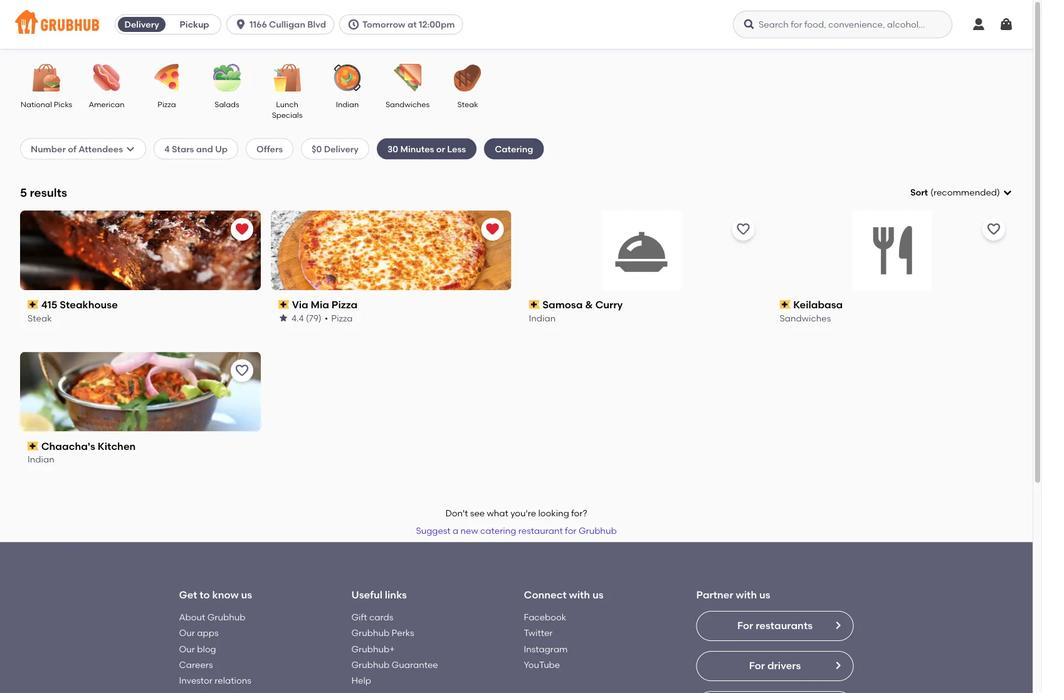 Task type: vqa. For each thing, say whether or not it's contained in the screenshot.
left Save this restaurant icon
yes



Task type: locate. For each thing, give the bounding box(es) containing it.
0 horizontal spatial saved restaurant button
[[231, 218, 253, 241]]

save this restaurant button
[[732, 218, 755, 241], [983, 218, 1005, 241], [231, 360, 253, 382]]

us for connect with us
[[593, 589, 604, 601]]

right image
[[833, 621, 843, 631]]

number of attendees
[[31, 143, 123, 154]]

5 results
[[20, 186, 67, 199]]

subscription pass image up star icon
[[278, 300, 289, 309]]

1 vertical spatial steak
[[28, 313, 52, 323]]

0 vertical spatial save this restaurant image
[[986, 222, 1001, 237]]

careers
[[179, 660, 213, 670]]

catering
[[495, 143, 533, 154]]

us for partner with us
[[759, 589, 770, 601]]

at
[[408, 19, 417, 30]]

subscription pass image inside the chaacha's kitchen link
[[28, 442, 39, 451]]

1 horizontal spatial saved restaurant image
[[485, 222, 500, 237]]

sandwiches down sandwiches image
[[386, 100, 430, 109]]

2 horizontal spatial us
[[759, 589, 770, 601]]

drivers
[[767, 660, 801, 672]]

youtube
[[524, 660, 560, 670]]

0 horizontal spatial save this restaurant image
[[234, 363, 249, 379]]

415 steakhouse logo image
[[20, 211, 261, 290]]

none field inside 5 results main content
[[910, 186, 1013, 199]]

guarantee
[[392, 660, 438, 670]]

keilabasa logo image
[[853, 211, 932, 290]]

2 vertical spatial indian
[[28, 454, 54, 465]]

know
[[212, 589, 239, 601]]

save this restaurant image
[[986, 222, 1001, 237], [234, 363, 249, 379]]

for drivers link
[[696, 651, 854, 682]]

of
[[68, 143, 76, 154]]

•
[[325, 313, 328, 323]]

415 steakhouse link
[[28, 298, 253, 312]]

delivery left the "pickup"
[[124, 19, 159, 30]]

subscription pass image for via mia pizza
[[278, 300, 289, 309]]

1 horizontal spatial us
[[593, 589, 604, 601]]

pizza right •
[[331, 313, 353, 323]]

0 horizontal spatial delivery
[[124, 19, 159, 30]]

1 vertical spatial delivery
[[324, 143, 359, 154]]

twitter
[[524, 628, 553, 639]]

grubhub
[[579, 526, 617, 537], [207, 612, 245, 623], [351, 628, 390, 639], [351, 660, 390, 670]]

samosa & curry logo image
[[602, 211, 682, 290]]

subscription pass image inside 415 steakhouse link
[[28, 300, 39, 309]]

blvd
[[307, 19, 326, 30]]

investor relations link
[[179, 676, 251, 686]]

1 saved restaurant image from the left
[[234, 222, 249, 237]]

for down partner with us
[[737, 620, 753, 632]]

help
[[351, 676, 371, 686]]

0 horizontal spatial indian
[[28, 454, 54, 465]]

grubhub down grubhub+ link
[[351, 660, 390, 670]]

chaacha's kitchen
[[41, 440, 136, 453]]

for left drivers
[[749, 660, 765, 672]]

1 vertical spatial save this restaurant image
[[234, 363, 249, 379]]

1 vertical spatial indian
[[529, 313, 556, 323]]

facebook
[[524, 612, 566, 623]]

save this restaurant button for samosa & curry
[[732, 218, 755, 241]]

picks
[[54, 100, 72, 109]]

blog
[[197, 644, 216, 655]]

1 saved restaurant button from the left
[[231, 218, 253, 241]]

catering
[[480, 526, 516, 537]]

apps
[[197, 628, 219, 639]]

results
[[30, 186, 67, 199]]

2 horizontal spatial indian
[[529, 313, 556, 323]]

or
[[436, 143, 445, 154]]

cards
[[369, 612, 393, 623]]

chaacha's kitchen logo image
[[20, 352, 261, 432]]

steak down 415
[[28, 313, 52, 323]]

2 us from the left
[[593, 589, 604, 601]]

save this restaurant button for chaacha's kitchen
[[231, 360, 253, 382]]

saved restaurant button for 415 steakhouse
[[231, 218, 253, 241]]

1166
[[250, 19, 267, 30]]

steak
[[457, 100, 478, 109], [28, 313, 52, 323]]

us up for restaurants
[[759, 589, 770, 601]]

indian for samosa & curry
[[529, 313, 556, 323]]

1166 culligan blvd
[[250, 19, 326, 30]]

national picks
[[21, 100, 72, 109]]

1 horizontal spatial delivery
[[324, 143, 359, 154]]

salads
[[215, 100, 239, 109]]

us right connect
[[593, 589, 604, 601]]

chaacha's kitchen link
[[28, 439, 253, 454]]

0 horizontal spatial saved restaurant image
[[234, 222, 249, 237]]

our up careers
[[179, 644, 195, 655]]

pickup
[[180, 19, 209, 30]]

1 horizontal spatial with
[[736, 589, 757, 601]]

partner with us
[[696, 589, 770, 601]]

lunch specials image
[[265, 64, 309, 92]]

subscription pass image left chaacha's
[[28, 442, 39, 451]]

0 vertical spatial indian
[[336, 100, 359, 109]]

our down about
[[179, 628, 195, 639]]

1 horizontal spatial saved restaurant button
[[481, 218, 504, 241]]

subscription pass image for 415 steakhouse
[[28, 300, 39, 309]]

pizza down pizza image
[[158, 100, 176, 109]]

for
[[737, 620, 753, 632], [749, 660, 765, 672]]

for restaurants link
[[696, 611, 854, 641]]

subscription pass image for chaacha's kitchen
[[28, 442, 39, 451]]

subscription pass image
[[28, 300, 39, 309], [278, 300, 289, 309], [780, 300, 791, 309], [28, 442, 39, 451]]

0 horizontal spatial us
[[241, 589, 252, 601]]

delivery right $0
[[324, 143, 359, 154]]

recommended
[[934, 187, 997, 198]]

2 horizontal spatial save this restaurant button
[[983, 218, 1005, 241]]

None field
[[910, 186, 1013, 199]]

subscription pass image inside keilabasa link
[[780, 300, 791, 309]]

grubhub inside suggest a new catering restaurant for grubhub button
[[579, 526, 617, 537]]

steak down steak image
[[457, 100, 478, 109]]

0 vertical spatial steak
[[457, 100, 478, 109]]

us
[[241, 589, 252, 601], [593, 589, 604, 601], [759, 589, 770, 601]]

indian down indian image
[[336, 100, 359, 109]]

1 vertical spatial sandwiches
[[780, 313, 831, 323]]

subscription pass image left keilabasa
[[780, 300, 791, 309]]

indian down subscription pass image
[[529, 313, 556, 323]]

1 vertical spatial for
[[749, 660, 765, 672]]

saved restaurant button for via mia pizza
[[481, 218, 504, 241]]

1 horizontal spatial save this restaurant image
[[986, 222, 1001, 237]]

national
[[21, 100, 52, 109]]

pizza up • pizza
[[331, 299, 357, 311]]

0 vertical spatial our
[[179, 628, 195, 639]]

for for for drivers
[[749, 660, 765, 672]]

less
[[447, 143, 466, 154]]

1 vertical spatial our
[[179, 644, 195, 655]]

delivery
[[124, 19, 159, 30], [324, 143, 359, 154]]

a
[[453, 526, 458, 537]]

0 horizontal spatial save this restaurant button
[[231, 360, 253, 382]]

save this restaurant image
[[736, 222, 751, 237]]

us right know
[[241, 589, 252, 601]]

about grubhub link
[[179, 612, 245, 623]]

with for connect
[[569, 589, 590, 601]]

0 vertical spatial sandwiches
[[386, 100, 430, 109]]

subscription pass image
[[529, 300, 540, 309]]

subscription pass image inside via mia pizza link
[[278, 300, 289, 309]]

3 us from the left
[[759, 589, 770, 601]]

0 horizontal spatial steak
[[28, 313, 52, 323]]

(79)
[[306, 313, 321, 323]]

national picks image
[[24, 64, 68, 92]]

with right connect
[[569, 589, 590, 601]]

saved restaurant image
[[234, 222, 249, 237], [485, 222, 500, 237]]

perks
[[392, 628, 414, 639]]

for for for restaurants
[[737, 620, 753, 632]]

pizza
[[158, 100, 176, 109], [331, 299, 357, 311], [331, 313, 353, 323]]

(
[[931, 187, 934, 198]]

2 with from the left
[[736, 589, 757, 601]]

grubhub down know
[[207, 612, 245, 623]]

number
[[31, 143, 66, 154]]

grubhub inside about grubhub our apps our blog careers investor relations
[[207, 612, 245, 623]]

2 saved restaurant button from the left
[[481, 218, 504, 241]]

1 horizontal spatial sandwiches
[[780, 313, 831, 323]]

0 vertical spatial delivery
[[124, 19, 159, 30]]

sandwiches down keilabasa
[[780, 313, 831, 323]]

1 horizontal spatial indian
[[336, 100, 359, 109]]

with right the "partner"
[[736, 589, 757, 601]]

minutes
[[400, 143, 434, 154]]

subscription pass image left 415
[[28, 300, 39, 309]]

save this restaurant button for keilabasa
[[983, 218, 1005, 241]]

indian down chaacha's
[[28, 454, 54, 465]]

help link
[[351, 676, 371, 686]]

gift cards grubhub perks grubhub+ grubhub guarantee help
[[351, 612, 438, 686]]

1 horizontal spatial steak
[[457, 100, 478, 109]]

2 saved restaurant image from the left
[[485, 222, 500, 237]]

&
[[585, 299, 593, 311]]

0 horizontal spatial with
[[569, 589, 590, 601]]

samosa & curry link
[[529, 298, 755, 312]]

via
[[292, 299, 308, 311]]

none field containing sort
[[910, 186, 1013, 199]]

grubhub guarantee link
[[351, 660, 438, 670]]

grubhub down for? at the bottom right
[[579, 526, 617, 537]]

see
[[470, 508, 485, 519]]

suggest
[[416, 526, 451, 537]]

our blog link
[[179, 644, 216, 655]]

30
[[387, 143, 398, 154]]

saved restaurant button
[[231, 218, 253, 241], [481, 218, 504, 241]]

american image
[[85, 64, 129, 92]]

5
[[20, 186, 27, 199]]

0 vertical spatial for
[[737, 620, 753, 632]]

about grubhub our apps our blog careers investor relations
[[179, 612, 251, 686]]

looking
[[538, 508, 569, 519]]

1 horizontal spatial save this restaurant button
[[732, 218, 755, 241]]

1 with from the left
[[569, 589, 590, 601]]

with for partner
[[736, 589, 757, 601]]

svg image
[[971, 17, 986, 32], [999, 17, 1014, 32], [235, 18, 247, 31], [347, 18, 360, 31], [125, 144, 135, 154], [1003, 188, 1013, 198]]

salads image
[[205, 64, 249, 92]]



Task type: describe. For each thing, give the bounding box(es) containing it.
4.4 (79)
[[291, 313, 321, 323]]

for
[[565, 526, 577, 537]]

saved restaurant image for via mia pizza
[[485, 222, 500, 237]]

right image
[[833, 661, 843, 671]]

gift cards link
[[351, 612, 393, 623]]

)
[[997, 187, 1000, 198]]

american
[[89, 100, 125, 109]]

instagram
[[524, 644, 568, 655]]

lunch
[[276, 100, 298, 109]]

useful links
[[351, 589, 407, 601]]

offers
[[256, 143, 283, 154]]

main navigation navigation
[[0, 0, 1033, 49]]

subscription pass image for keilabasa
[[780, 300, 791, 309]]

for?
[[571, 508, 587, 519]]

facebook twitter instagram youtube
[[524, 612, 568, 670]]

saved restaurant image for 415 steakhouse
[[234, 222, 249, 237]]

4.4
[[291, 313, 304, 323]]

restaurant
[[518, 526, 563, 537]]

our apps link
[[179, 628, 219, 639]]

up
[[215, 143, 228, 154]]

sandwiches image
[[386, 64, 430, 92]]

pizza image
[[145, 64, 189, 92]]

for restaurants
[[737, 620, 813, 632]]

1 our from the top
[[179, 628, 195, 639]]

4 stars and up
[[164, 143, 228, 154]]

lunch specials
[[272, 100, 302, 120]]

2 our from the top
[[179, 644, 195, 655]]

suggest a new catering restaurant for grubhub
[[416, 526, 617, 537]]

investor
[[179, 676, 213, 686]]

samosa & curry
[[543, 299, 623, 311]]

via mia pizza link
[[278, 298, 504, 312]]

don't
[[445, 508, 468, 519]]

2 vertical spatial pizza
[[331, 313, 353, 323]]

12:00pm
[[419, 19, 455, 30]]

tomorrow at 12:00pm
[[362, 19, 455, 30]]

1 us from the left
[[241, 589, 252, 601]]

new
[[461, 526, 478, 537]]

attendees
[[79, 143, 123, 154]]

connect with us
[[524, 589, 604, 601]]

tomorrow
[[362, 19, 405, 30]]

$0 delivery
[[312, 143, 359, 154]]

keilabasa
[[793, 299, 843, 311]]

mia
[[311, 299, 329, 311]]

what
[[487, 508, 508, 519]]

grubhub+ link
[[351, 644, 395, 655]]

samosa
[[543, 299, 583, 311]]

star icon image
[[278, 313, 288, 323]]

useful
[[351, 589, 382, 601]]

save this restaurant image for chaacha's kitchen
[[234, 363, 249, 379]]

steak image
[[446, 64, 490, 92]]

kitchen
[[98, 440, 136, 453]]

415 steakhouse
[[41, 299, 118, 311]]

5 results main content
[[0, 49, 1033, 694]]

• pizza
[[325, 313, 353, 323]]

svg image inside tomorrow at 12:00pm button
[[347, 18, 360, 31]]

via mia pizza
[[292, 299, 357, 311]]

twitter link
[[524, 628, 553, 639]]

sort
[[910, 187, 928, 198]]

svg image
[[743, 18, 756, 31]]

gift
[[351, 612, 367, 623]]

via mia pizza logo image
[[271, 211, 511, 290]]

careers link
[[179, 660, 213, 670]]

sort ( recommended )
[[910, 187, 1000, 198]]

4
[[164, 143, 170, 154]]

connect
[[524, 589, 567, 601]]

to
[[200, 589, 210, 601]]

delivery inside button
[[124, 19, 159, 30]]

Search for food, convenience, alcohol... search field
[[733, 11, 953, 38]]

links
[[385, 589, 407, 601]]

0 vertical spatial pizza
[[158, 100, 176, 109]]

about
[[179, 612, 205, 623]]

suggest a new catering restaurant for grubhub button
[[410, 520, 622, 543]]

30 minutes or less
[[387, 143, 466, 154]]

415
[[41, 299, 57, 311]]

save this restaurant image for keilabasa
[[986, 222, 1001, 237]]

indian image
[[325, 64, 369, 92]]

$0
[[312, 143, 322, 154]]

delivery inside 5 results main content
[[324, 143, 359, 154]]

get
[[179, 589, 197, 601]]

svg image inside 1166 culligan blvd button
[[235, 18, 247, 31]]

1166 culligan blvd button
[[226, 14, 339, 34]]

stars
[[172, 143, 194, 154]]

youtube link
[[524, 660, 560, 670]]

0 horizontal spatial sandwiches
[[386, 100, 430, 109]]

grubhub down gift cards 'link'
[[351, 628, 390, 639]]

curry
[[595, 299, 623, 311]]

chaacha's
[[41, 440, 95, 453]]

get to know us
[[179, 589, 252, 601]]

you're
[[511, 508, 536, 519]]

facebook link
[[524, 612, 566, 623]]

delivery button
[[115, 14, 168, 34]]

relations
[[215, 676, 251, 686]]

partner
[[696, 589, 734, 601]]

tomorrow at 12:00pm button
[[339, 14, 468, 34]]

indian for chaacha's kitchen
[[28, 454, 54, 465]]

culligan
[[269, 19, 305, 30]]

1 vertical spatial pizza
[[331, 299, 357, 311]]



